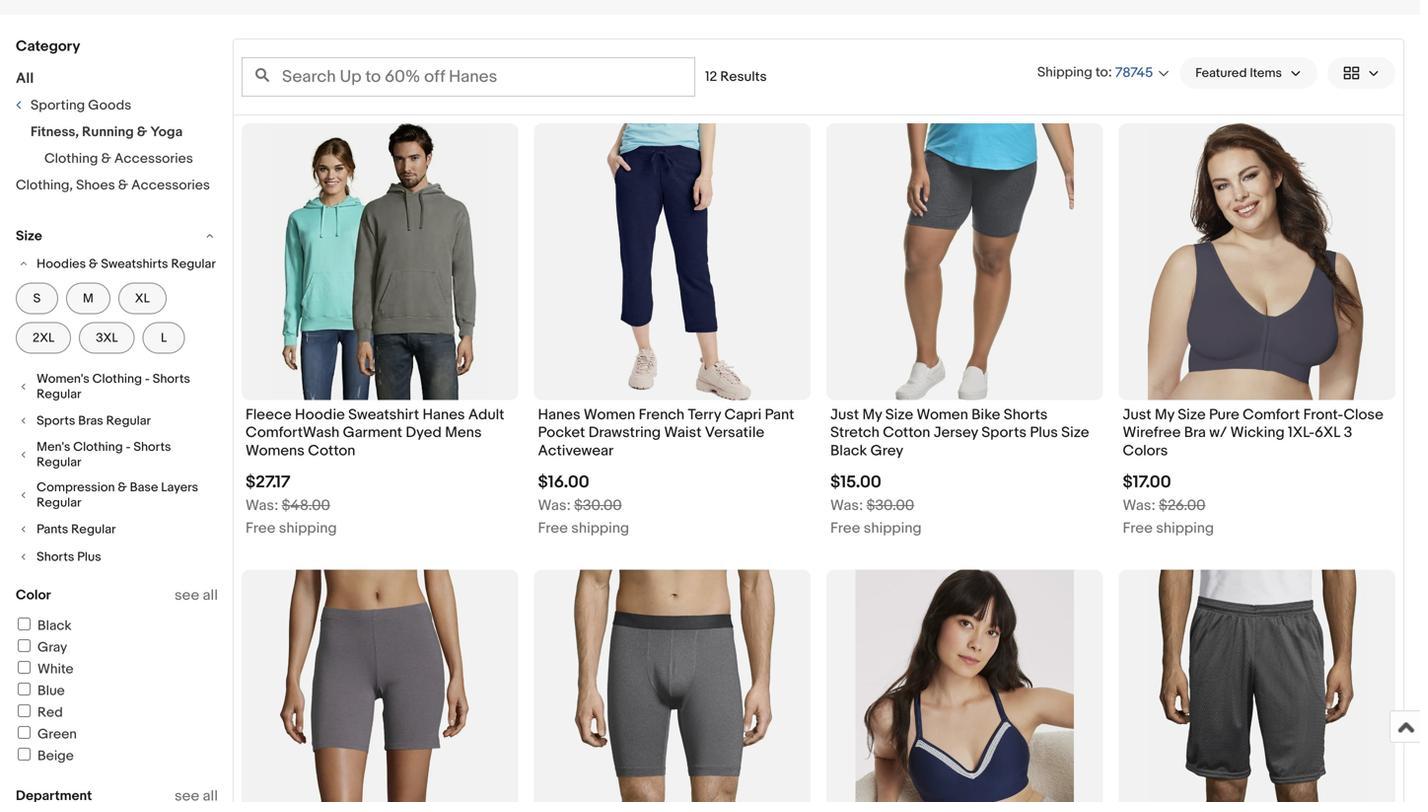 Task type: vqa. For each thing, say whether or not it's contained in the screenshot.


Task type: locate. For each thing, give the bounding box(es) containing it.
free down '$27.17'
[[246, 519, 276, 537]]

featured items button
[[1180, 57, 1318, 89]]

was: down $17.00
[[1123, 497, 1156, 515]]

& right hoodies
[[89, 256, 98, 272]]

featured
[[1196, 65, 1247, 81]]

1 $30.00 from the left
[[574, 497, 622, 515]]

0 horizontal spatial just
[[831, 406, 859, 424]]

shorts
[[153, 371, 190, 387], [1004, 406, 1048, 424], [134, 439, 171, 455], [37, 549, 74, 565]]

2 just from the left
[[1123, 406, 1152, 424]]

women up drawstring
[[584, 406, 636, 424]]

free inside "$15.00 was: $30.00 free shipping"
[[831, 519, 861, 537]]

2 women from the left
[[917, 406, 969, 424]]

0 horizontal spatial sports
[[37, 413, 75, 428]]

just up wirefree
[[1123, 406, 1152, 424]]

1 shipping from the left
[[279, 519, 337, 537]]

1 horizontal spatial hanes
[[538, 406, 581, 424]]

my inside just my size women bike shorts stretch cotton jersey sports plus size black grey
[[863, 406, 882, 424]]

sports inside "dropdown button"
[[37, 413, 75, 428]]

sports
[[37, 413, 75, 428], [982, 424, 1027, 442]]

regular up compression
[[37, 455, 81, 470]]

men's clothing - shorts regular compression & base layers regular
[[37, 439, 198, 511]]

0 horizontal spatial hanes
[[423, 406, 465, 424]]

1 horizontal spatial cotton
[[883, 424, 931, 442]]

2 hanes from the left
[[538, 406, 581, 424]]

& left "base"
[[118, 480, 127, 495]]

regular up 'shorts plus' dropdown button at the bottom of page
[[71, 522, 116, 537]]

see all button
[[175, 586, 218, 604]]

1 horizontal spatial $30.00
[[867, 497, 915, 515]]

to
[[1096, 64, 1109, 81]]

shipping down the $26.00
[[1156, 519, 1215, 537]]

goods
[[88, 97, 131, 114]]

pants
[[37, 522, 68, 537]]

hanes inside fleece hoodie sweatshirt hanes adult comfortwash garment dyed mens womens cotton
[[423, 406, 465, 424]]

hanes inside hanes women french terry capri pant pocket drawstring waist versatile activewear
[[538, 406, 581, 424]]

free inside $27.17 was: $48.00 free shipping
[[246, 519, 276, 537]]

1 vertical spatial plus
[[77, 549, 101, 565]]

plus down pants regular
[[77, 549, 101, 565]]

my up wirefree
[[1155, 406, 1175, 424]]

beige link
[[15, 748, 74, 765]]

sports inside just my size women bike shorts stretch cotton jersey sports plus size black grey
[[982, 424, 1027, 442]]

1 vertical spatial clothing
[[92, 371, 142, 387]]

Enter your search keyword text field
[[242, 57, 695, 97]]

clothing up sports bras regular "dropdown button"
[[92, 371, 142, 387]]

clothing for women's
[[92, 371, 142, 387]]

clothing inside men's clothing - shorts regular compression & base layers regular
[[73, 439, 123, 455]]

black down stretch
[[831, 442, 867, 460]]

women's clothing - shorts regular
[[37, 371, 190, 402]]

size inside dropdown button
[[16, 228, 42, 245]]

shipping to : 78745
[[1038, 64, 1153, 81]]

free inside $17.00 was: $26.00 free shipping
[[1123, 519, 1153, 537]]

2 $30.00 from the left
[[867, 497, 915, 515]]

$15.00
[[831, 472, 882, 493]]

size up hoodies
[[16, 228, 42, 245]]

shorts right bike
[[1004, 406, 1048, 424]]

shipping for $16.00
[[571, 519, 630, 537]]

hanes men's performance compression shorts sport cool dri 9" inseam cool comfort image
[[563, 570, 782, 802]]

hanes women french terry capri pant pocket drawstring waist versatile activewear image
[[563, 123, 782, 400]]

4 shipping from the left
[[1156, 519, 1215, 537]]

hoodies
[[37, 256, 86, 272]]

78745
[[1116, 65, 1153, 81]]

1 horizontal spatial women
[[917, 406, 969, 424]]

size up grey
[[886, 406, 914, 424]]

clothing down fitness,
[[44, 150, 98, 167]]

$30.00 down '$16.00'
[[574, 497, 622, 515]]

regular up bras
[[37, 387, 81, 402]]

black link
[[15, 618, 72, 634]]

$30.00 down $15.00
[[867, 497, 915, 515]]

2 was: from the left
[[538, 497, 571, 515]]

was: inside $17.00 was: $26.00 free shipping
[[1123, 497, 1156, 515]]

shorts inside women's clothing - shorts regular
[[153, 371, 190, 387]]

sporting goods
[[31, 97, 131, 114]]

plus
[[1030, 424, 1058, 442], [77, 549, 101, 565]]

was: for $27.17
[[246, 497, 278, 515]]

3 shipping from the left
[[864, 519, 922, 537]]

$30.00 for $15.00
[[867, 497, 915, 515]]

just up stretch
[[831, 406, 859, 424]]

pocket
[[538, 424, 585, 442]]

clothing down sports bras regular
[[73, 439, 123, 455]]

3 free from the left
[[831, 519, 861, 537]]

was: down '$27.17'
[[246, 497, 278, 515]]

1 vertical spatial -
[[126, 439, 131, 455]]

bras
[[78, 413, 103, 428]]

& down running
[[101, 150, 111, 167]]

fleece
[[246, 406, 292, 424]]

$17.00
[[1123, 472, 1172, 493]]

0 horizontal spatial cotton
[[308, 442, 356, 460]]

- up sports bras regular "dropdown button"
[[145, 371, 150, 387]]

clothing, shoes & accessories link
[[16, 177, 210, 194]]

0 horizontal spatial -
[[126, 439, 131, 455]]

6xl
[[1315, 424, 1341, 442]]

hanes up mens
[[423, 406, 465, 424]]

clothing for men's
[[73, 439, 123, 455]]

size
[[16, 228, 42, 245], [886, 406, 914, 424], [1178, 406, 1206, 424], [1062, 424, 1090, 442]]

$15.00 was: $30.00 free shipping
[[831, 472, 922, 537]]

$30.00 inside $16.00 was: $30.00 free shipping
[[574, 497, 622, 515]]

just my size women bike shorts stretch cotton jersey sports plus size black grey image
[[856, 123, 1074, 400]]

2 free from the left
[[538, 519, 568, 537]]

men's
[[37, 439, 70, 455]]

green link
[[15, 726, 77, 743]]

0 horizontal spatial plus
[[77, 549, 101, 565]]

1 horizontal spatial sports
[[982, 424, 1027, 442]]

clothing
[[44, 150, 98, 167], [92, 371, 142, 387], [73, 439, 123, 455]]

- inside women's clothing - shorts regular
[[145, 371, 150, 387]]

0 horizontal spatial $30.00
[[574, 497, 622, 515]]

my inside just my size pure comfort front-close wirefree bra w/ wicking 1xl-6xl 3 colors
[[1155, 406, 1175, 424]]

2 shipping from the left
[[571, 519, 630, 537]]

fleece hoodie sweatshirt hanes adult comfortwash garment dyed mens womens cotton image
[[271, 123, 489, 400]]

clothing inside fitness, running & yoga clothing & accessories clothing, shoes & accessories
[[44, 150, 98, 167]]

hanes women french terry capri pant pocket drawstring waist versatile activewear
[[538, 406, 795, 460]]

0 vertical spatial plus
[[1030, 424, 1058, 442]]

shorts inside 'shorts plus' dropdown button
[[37, 549, 74, 565]]

pure
[[1209, 406, 1240, 424]]

women inside hanes women french terry capri pant pocket drawstring waist versatile activewear
[[584, 406, 636, 424]]

shorts up sports bras regular "dropdown button"
[[153, 371, 190, 387]]

&
[[137, 124, 147, 141], [101, 150, 111, 167], [118, 177, 128, 194], [89, 256, 98, 272], [118, 480, 127, 495]]

women inside just my size women bike shorts stretch cotton jersey sports plus size black grey
[[917, 406, 969, 424]]

1 just from the left
[[831, 406, 859, 424]]

free down $15.00
[[831, 519, 861, 537]]

size left wirefree
[[1062, 424, 1090, 442]]

0 vertical spatial -
[[145, 371, 150, 387]]

clothing inside women's clothing - shorts regular
[[92, 371, 142, 387]]

$30.00
[[574, 497, 622, 515], [867, 497, 915, 515]]

women up jersey
[[917, 406, 969, 424]]

1 horizontal spatial plus
[[1030, 424, 1058, 442]]

just for $15.00
[[831, 406, 859, 424]]

-
[[145, 371, 150, 387], [126, 439, 131, 455]]

shipping
[[1038, 64, 1093, 81]]

grey
[[871, 442, 904, 460]]

2 vertical spatial clothing
[[73, 439, 123, 455]]

1 horizontal spatial black
[[831, 442, 867, 460]]

fitness, running & yoga clothing & accessories clothing, shoes & accessories
[[16, 124, 210, 194]]

$16.00 was: $30.00 free shipping
[[538, 472, 630, 537]]

shipping inside "$15.00 was: $30.00 free shipping"
[[864, 519, 922, 537]]

shorts up "base"
[[134, 439, 171, 455]]

dyed
[[406, 424, 442, 442]]

items
[[1250, 65, 1282, 81]]

regular inside dropdown button
[[71, 522, 116, 537]]

shorts down pants
[[37, 549, 74, 565]]

free inside $16.00 was: $30.00 free shipping
[[538, 519, 568, 537]]

plus inside dropdown button
[[77, 549, 101, 565]]

was: down '$16.00'
[[538, 497, 571, 515]]

black inside just my size women bike shorts stretch cotton jersey sports plus size black grey
[[831, 442, 867, 460]]

0 vertical spatial black
[[831, 442, 867, 460]]

pant
[[765, 406, 795, 424]]

regular inside "dropdown button"
[[106, 413, 151, 428]]

free for $17.00
[[1123, 519, 1153, 537]]

color
[[16, 587, 51, 604]]

jersey
[[934, 424, 978, 442]]

shipping inside $16.00 was: $30.00 free shipping
[[571, 519, 630, 537]]

0 vertical spatial clothing
[[44, 150, 98, 167]]

clothing & accessories link
[[44, 150, 193, 167]]

1 my from the left
[[863, 406, 882, 424]]

red
[[37, 704, 63, 721]]

shipping down $15.00
[[864, 519, 922, 537]]

Gray checkbox
[[18, 639, 31, 652]]

cotton down hoodie
[[308, 442, 356, 460]]

was: inside $16.00 was: $30.00 free shipping
[[538, 497, 571, 515]]

1 horizontal spatial just
[[1123, 406, 1152, 424]]

white link
[[15, 661, 74, 678]]

stretch
[[831, 424, 880, 442]]

3 was: from the left
[[831, 497, 863, 515]]

comfortwash
[[246, 424, 340, 442]]

0 horizontal spatial my
[[863, 406, 882, 424]]

$30.00 inside "$15.00 was: $30.00 free shipping"
[[867, 497, 915, 515]]

shipping inside $17.00 was: $26.00 free shipping
[[1156, 519, 1215, 537]]

1 horizontal spatial my
[[1155, 406, 1175, 424]]

free down $17.00
[[1123, 519, 1153, 537]]

1 hanes from the left
[[423, 406, 465, 424]]

1 vertical spatial black
[[37, 618, 72, 634]]

shipping down '$16.00'
[[571, 519, 630, 537]]

& inside men's clothing - shorts regular compression & base layers regular
[[118, 480, 127, 495]]

12
[[705, 69, 717, 85]]

0 horizontal spatial women
[[584, 406, 636, 424]]

Black checkbox
[[18, 618, 31, 630]]

shipping down $48.00 at the bottom left of page
[[279, 519, 337, 537]]

size up bra
[[1178, 406, 1206, 424]]

bike
[[972, 406, 1001, 424]]

wicking
[[1231, 424, 1285, 442]]

sports up men's
[[37, 413, 75, 428]]

womens
[[246, 442, 305, 460]]

shipping inside $27.17 was: $48.00 free shipping
[[279, 519, 337, 537]]

was: down $15.00
[[831, 497, 863, 515]]

hanes women french terry capri pant pocket drawstring waist versatile activewear link
[[538, 406, 807, 465]]

2 my from the left
[[1155, 406, 1175, 424]]

my up stretch
[[863, 406, 882, 424]]

1 women from the left
[[584, 406, 636, 424]]

0 vertical spatial accessories
[[114, 150, 193, 167]]

0 horizontal spatial black
[[37, 618, 72, 634]]

1 horizontal spatial -
[[145, 371, 150, 387]]

cotton inside just my size women bike shorts stretch cotton jersey sports plus size black grey
[[883, 424, 931, 442]]

sports down bike
[[982, 424, 1027, 442]]

women's clothing - shorts regular button
[[16, 371, 218, 402]]

was: inside $27.17 was: $48.00 free shipping
[[246, 497, 278, 515]]

just inside just my size women bike shorts stretch cotton jersey sports plus size black grey
[[831, 406, 859, 424]]

just my size women bike shorts stretch cotton jersey sports plus size black grey link
[[831, 406, 1099, 465]]

regular down women's clothing - shorts regular dropdown button
[[106, 413, 151, 428]]

free down '$16.00'
[[538, 519, 568, 537]]

1 free from the left
[[246, 519, 276, 537]]

women
[[584, 406, 636, 424], [917, 406, 969, 424]]

free
[[246, 519, 276, 537], [538, 519, 568, 537], [831, 519, 861, 537], [1123, 519, 1153, 537]]

- down sports bras regular "dropdown button"
[[126, 439, 131, 455]]

black up 'gray'
[[37, 618, 72, 634]]

was: inside "$15.00 was: $30.00 free shipping"
[[831, 497, 863, 515]]

just inside just my size pure comfort front-close wirefree bra w/ wicking 1xl-6xl 3 colors
[[1123, 406, 1152, 424]]

hanes up pocket
[[538, 406, 581, 424]]

shorts inside just my size women bike shorts stretch cotton jersey sports plus size black grey
[[1004, 406, 1048, 424]]

4 free from the left
[[1123, 519, 1153, 537]]

my
[[863, 406, 882, 424], [1155, 406, 1175, 424]]

cotton up grey
[[883, 424, 931, 442]]

- inside men's clothing - shorts regular compression & base layers regular
[[126, 439, 131, 455]]

black
[[831, 442, 867, 460], [37, 618, 72, 634]]

just my size pure comfort front-close wirefree bra w/ wicking 1xl-6xl 3 colors image
[[1148, 123, 1367, 400]]

4 was: from the left
[[1123, 497, 1156, 515]]

regular up pants
[[37, 495, 81, 511]]

regular
[[171, 256, 216, 272], [37, 387, 81, 402], [106, 413, 151, 428], [37, 455, 81, 470], [37, 495, 81, 511], [71, 522, 116, 537]]

gray link
[[15, 639, 67, 656]]

regular right the sweatshirts
[[171, 256, 216, 272]]

my for $17.00
[[1155, 406, 1175, 424]]

1 was: from the left
[[246, 497, 278, 515]]

shipping for $27.17
[[279, 519, 337, 537]]

capri
[[725, 406, 762, 424]]

plus right jersey
[[1030, 424, 1058, 442]]

$26.00
[[1159, 497, 1206, 515]]



Task type: describe. For each thing, give the bounding box(es) containing it.
close
[[1344, 406, 1384, 424]]

fleece hoodie sweatshirt hanes adult comfortwash garment dyed mens womens cotton link
[[246, 406, 514, 465]]

red link
[[15, 704, 63, 721]]

white
[[37, 661, 74, 678]]

sports bras regular
[[37, 413, 151, 428]]

featured items
[[1196, 65, 1282, 81]]

1xl-
[[1288, 424, 1315, 442]]

clothing,
[[16, 177, 73, 194]]

just my size women bike shorts stretch cotton jersey sports plus size black grey
[[831, 406, 1090, 460]]

sporting
[[31, 97, 85, 114]]

& left yoga
[[137, 124, 147, 141]]

mens
[[445, 424, 482, 442]]

my for $15.00
[[863, 406, 882, 424]]

terry
[[688, 406, 721, 424]]

hanes sport men mesh shorts with pockets gym workout 9" inseam sz s-2xl 4 colors image
[[1148, 570, 1367, 802]]

see all
[[175, 586, 218, 604]]

& down clothing & accessories link
[[118, 177, 128, 194]]

$48.00
[[282, 497, 330, 515]]

Blue checkbox
[[18, 683, 31, 695]]

men's clothing - shorts regular button
[[16, 439, 218, 470]]

White checkbox
[[18, 661, 31, 674]]

all
[[16, 70, 34, 87]]

gray
[[37, 639, 67, 656]]

hanes women's stretch shorts jersey workout bike 7' inseam elastic waistband image
[[271, 570, 489, 802]]

running
[[82, 124, 134, 141]]

women's
[[37, 371, 90, 387]]

yoga
[[150, 124, 183, 141]]

hoodies & sweatshirts regular button
[[16, 255, 218, 273]]

pants regular button
[[16, 520, 218, 538]]

shoes
[[76, 177, 115, 194]]

base
[[130, 480, 158, 495]]

wirefree
[[1123, 424, 1181, 442]]

w/
[[1210, 424, 1227, 442]]

free for $27.17
[[246, 519, 276, 537]]

shorts inside men's clothing - shorts regular compression & base layers regular
[[134, 439, 171, 455]]

sweatshirt
[[348, 406, 419, 424]]

Red checkbox
[[18, 704, 31, 717]]

compression
[[37, 480, 115, 495]]

fleece hoodie sweatshirt hanes adult comfortwash garment dyed mens womens cotton
[[246, 406, 505, 460]]

1 vertical spatial accessories
[[131, 177, 210, 194]]

just my size pure comfort front-close wirefree bra w/ wicking 1xl-6xl 3 colors
[[1123, 406, 1384, 460]]

free for $15.00
[[831, 519, 861, 537]]

size button
[[16, 227, 218, 245]]

shipping for $17.00
[[1156, 519, 1215, 537]]

just my size pure comfort front-close wirefree bra w/ wicking 1xl-6xl 3 colors link
[[1123, 406, 1392, 465]]

blue link
[[15, 683, 65, 699]]

compression & base layers regular button
[[16, 480, 218, 511]]

$30.00 for $16.00
[[574, 497, 622, 515]]

bra
[[1184, 424, 1206, 442]]

activewear
[[538, 442, 614, 460]]

hanes comfortflex fit wirefree bra comfort evolution lace womens smoothtec band image
[[856, 570, 1074, 802]]

was: for $16.00
[[538, 497, 571, 515]]

pants regular
[[37, 522, 116, 537]]

size inside just my size pure comfort front-close wirefree bra w/ wicking 1xl-6xl 3 colors
[[1178, 406, 1206, 424]]

free for $16.00
[[538, 519, 568, 537]]

french
[[639, 406, 685, 424]]

garment
[[343, 424, 402, 442]]

category
[[16, 37, 80, 55]]

shipping for $15.00
[[864, 519, 922, 537]]

:
[[1109, 64, 1112, 81]]

shorts plus button
[[16, 548, 218, 566]]

$17.00 was: $26.00 free shipping
[[1123, 472, 1215, 537]]

just for $17.00
[[1123, 406, 1152, 424]]

beige
[[37, 748, 74, 765]]

blue
[[37, 683, 65, 699]]

adult
[[468, 406, 505, 424]]

layers
[[161, 480, 198, 495]]

front-
[[1304, 406, 1344, 424]]

Beige checkbox
[[18, 748, 31, 761]]

green
[[37, 726, 77, 743]]

view: gallery view image
[[1344, 63, 1380, 83]]

drawstring
[[589, 424, 661, 442]]

sweatshirts
[[101, 256, 168, 272]]

results
[[721, 69, 767, 85]]

sporting goods link
[[15, 97, 131, 114]]

was: for $15.00
[[831, 497, 863, 515]]

& inside hoodies & sweatshirts regular dropdown button
[[89, 256, 98, 272]]

Green checkbox
[[18, 726, 31, 739]]

12 results
[[705, 69, 767, 85]]

3
[[1344, 424, 1353, 442]]

- for men's
[[126, 439, 131, 455]]

all
[[203, 586, 218, 604]]

- for women's
[[145, 371, 150, 387]]

see
[[175, 586, 199, 604]]

regular inside women's clothing - shorts regular
[[37, 387, 81, 402]]

comfort
[[1243, 406, 1300, 424]]

plus inside just my size women bike shorts stretch cotton jersey sports plus size black grey
[[1030, 424, 1058, 442]]

hoodie
[[295, 406, 345, 424]]

waist
[[664, 424, 702, 442]]

was: for $17.00
[[1123, 497, 1156, 515]]

shorts plus
[[37, 549, 101, 565]]

versatile
[[705, 424, 765, 442]]

hoodies & sweatshirts regular
[[37, 256, 216, 272]]

cotton inside fleece hoodie sweatshirt hanes adult comfortwash garment dyed mens womens cotton
[[308, 442, 356, 460]]



